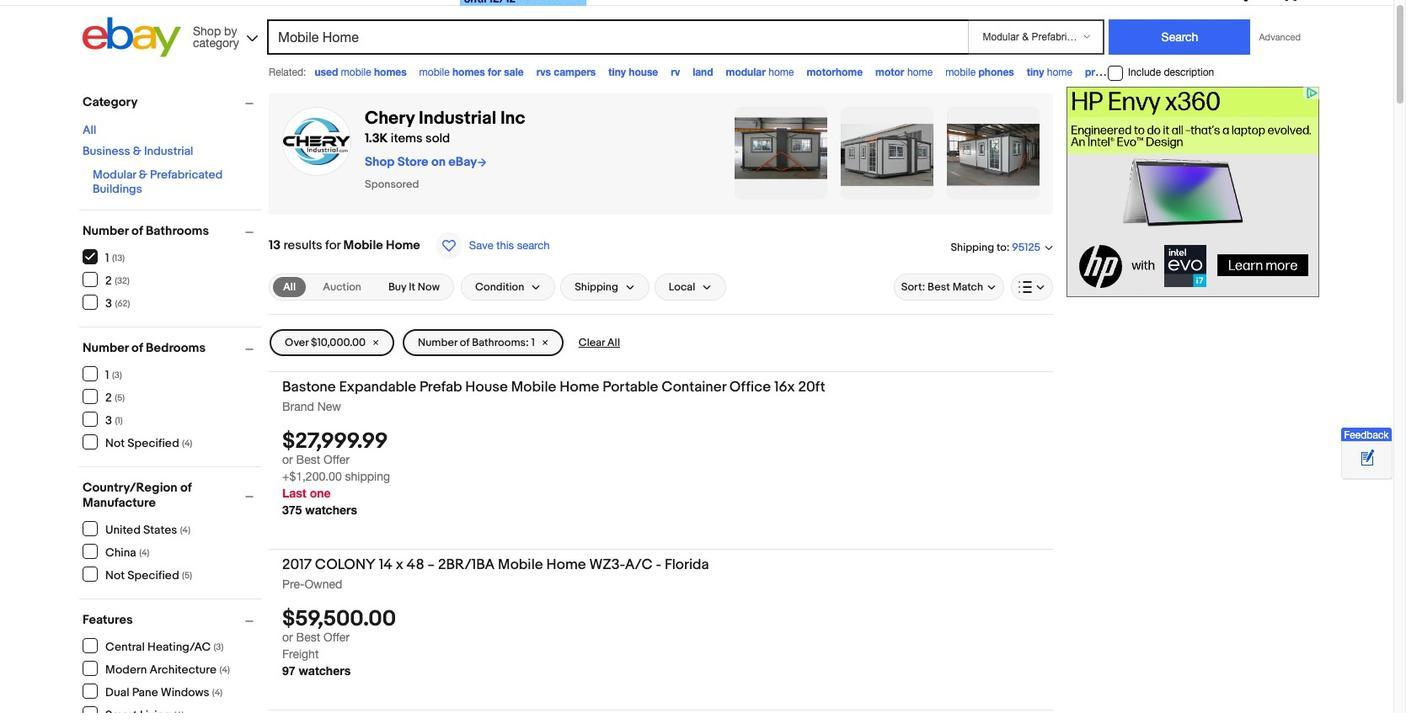 Task type: vqa. For each thing, say whether or not it's contained in the screenshot.
the delete button
no



Task type: describe. For each thing, give the bounding box(es) containing it.
0 horizontal spatial industrial
[[144, 144, 193, 158]]

0 vertical spatial home
[[386, 238, 420, 254]]

number of bathrooms: 1 link
[[403, 329, 563, 356]]

16x
[[774, 379, 795, 396]]

dual pane windows (4)
[[105, 685, 223, 700]]

results
[[283, 238, 322, 254]]

brand
[[282, 400, 314, 414]]

mobile inside bastone expandable prefab house mobile home portable container office 16x 20ft brand new
[[511, 379, 556, 396]]

clear all link
[[572, 329, 627, 356]]

or for $27,999.99
[[282, 453, 293, 467]]

features button
[[83, 612, 261, 628]]

campers
[[554, 66, 596, 78]]

search
[[517, 239, 550, 252]]

$27,999.99
[[282, 429, 388, 455]]

used mobile homes
[[315, 66, 407, 78]]

0 horizontal spatial all link
[[83, 123, 96, 137]]

modern
[[105, 663, 147, 677]]

motor
[[875, 66, 904, 78]]

sort: best match
[[901, 281, 983, 294]]

dual
[[105, 685, 129, 700]]

modular & prefabricated buildings
[[93, 168, 223, 196]]

inc
[[500, 108, 525, 130]]

offer for $27,999.99
[[323, 453, 350, 467]]

2017 colony 14 x 48 – 2br/1ba mobile home wz3-a/c - florida pre-owned
[[282, 557, 709, 592]]

home for modular
[[769, 67, 794, 78]]

bastone
[[282, 379, 336, 396]]

sale
[[504, 66, 524, 78]]

$27,999.99 or best offer +$1,200.00 shipping last one 375 watchers
[[282, 429, 390, 517]]

tiny house
[[609, 66, 658, 78]]

(13)
[[112, 252, 125, 263]]

condition button
[[461, 274, 555, 301]]

0 vertical spatial mobile
[[343, 238, 383, 254]]

tiny for tiny home
[[1027, 66, 1044, 78]]

specified for not specified (4)
[[127, 436, 179, 450]]

1 (13)
[[105, 251, 125, 265]]

of for manufacture
[[180, 480, 192, 496]]

mobile phones
[[945, 66, 1014, 78]]

home inside "2017 colony 14 x 48 – 2br/1ba mobile home wz3-a/c - florida pre-owned"
[[546, 557, 586, 574]]

buy it now
[[388, 281, 440, 294]]

1 chery industrial inc image from the left
[[282, 107, 351, 176]]

best for $27,999.99
[[296, 453, 320, 467]]

best for $59,500.00
[[296, 631, 320, 645]]

rv
[[671, 66, 680, 78]]

business & industrial
[[83, 144, 193, 158]]

375
[[282, 503, 302, 517]]

bastone expandable prefab house mobile home portable container office 16x 20ft heading
[[282, 379, 825, 396]]

motorhome
[[807, 66, 863, 78]]

modular & prefabricated buildings link
[[93, 168, 223, 196]]

manufacture
[[83, 495, 156, 511]]

14
[[379, 557, 392, 574]]

95125
[[1012, 241, 1040, 255]]

home inside bastone expandable prefab house mobile home portable container office 16x 20ft brand new
[[560, 379, 599, 396]]

not for not specified (4)
[[105, 436, 125, 450]]

(4) for architecture
[[219, 664, 230, 675]]

1 (3)
[[105, 368, 122, 382]]

1 inside main content
[[531, 336, 535, 350]]

motor home
[[875, 66, 933, 78]]

main content containing $27,999.99
[[269, 87, 1053, 714]]

related:
[[269, 67, 306, 78]]

$59,500.00
[[282, 607, 396, 633]]

central heating/ac (3)
[[105, 640, 224, 654]]

2 (5)
[[105, 390, 125, 405]]

13
[[269, 238, 281, 254]]

not specified (4)
[[105, 436, 192, 450]]

prefabricated
[[150, 168, 223, 182]]

category
[[83, 94, 138, 110]]

(4) inside dual pane windows (4)
[[212, 687, 223, 698]]

bastone expandable prefab house mobile home portable container office 16x 20ft brand new
[[282, 379, 825, 414]]

shop by category
[[193, 24, 239, 49]]

shop inside shop by category
[[193, 24, 221, 37]]

china (4)
[[105, 546, 150, 560]]

auction
[[323, 281, 361, 294]]

-
[[656, 557, 661, 574]]

(5) inside 2 (5)
[[115, 392, 125, 403]]

x
[[396, 557, 403, 574]]

1 horizontal spatial all
[[283, 281, 296, 294]]

used
[[315, 66, 338, 78]]

2 vertical spatial all
[[607, 336, 620, 350]]

advanced
[[1259, 32, 1301, 42]]

20ft
[[798, 379, 825, 396]]

owned
[[305, 578, 342, 592]]

business
[[83, 144, 130, 158]]

watchers inside '$59,500.00 or best offer freight 97 watchers'
[[299, 664, 351, 679]]

:
[[1007, 241, 1010, 254]]

1 for number of bathrooms
[[105, 251, 109, 265]]

chery industrial inc 1.3k items sold shop store on ebay sponsored
[[365, 108, 525, 191]]

features
[[83, 612, 133, 628]]

All selected text field
[[283, 280, 296, 295]]

shop store on ebay link
[[365, 154, 487, 170]]

description
[[1164, 67, 1214, 78]]

by
[[224, 24, 237, 37]]

pre-
[[282, 578, 305, 592]]

1 homes from the left
[[374, 66, 407, 78]]

number of bedrooms
[[83, 340, 206, 356]]

over $10,000.00 link
[[270, 329, 394, 356]]

offer for $59,500.00
[[323, 631, 350, 645]]

2br/1ba
[[438, 557, 495, 574]]

best inside dropdown button
[[928, 281, 950, 294]]

tiny home
[[1027, 66, 1072, 78]]

business & industrial link
[[83, 144, 193, 158]]

chery industrial inc link
[[365, 108, 525, 130]]

local button
[[654, 274, 726, 301]]

sold
[[425, 131, 450, 147]]

advanced link
[[1251, 20, 1309, 54]]

(3) inside central heating/ac (3)
[[214, 642, 224, 653]]

–
[[428, 557, 435, 574]]

4 chery industrial inc image from the left
[[947, 107, 1040, 200]]

1 horizontal spatial all link
[[273, 277, 306, 297]]

local
[[669, 281, 695, 294]]

it
[[409, 281, 415, 294]]

container
[[662, 379, 726, 396]]

united states (4)
[[105, 523, 190, 537]]

sponsored
[[365, 178, 419, 191]]

2 homes from the left
[[452, 66, 485, 78]]

3 (1)
[[105, 413, 123, 428]]

new
[[317, 400, 341, 414]]

architecture
[[150, 663, 217, 677]]



Task type: locate. For each thing, give the bounding box(es) containing it.
or for $59,500.00
[[282, 631, 293, 645]]

offer up +$1,200.00
[[323, 453, 350, 467]]

china
[[105, 546, 136, 560]]

1 vertical spatial 2
[[105, 390, 112, 405]]

3 home from the left
[[1047, 67, 1072, 78]]

1 vertical spatial &
[[139, 168, 147, 182]]

mobile up chery industrial inc link
[[419, 67, 450, 78]]

1 left (13)
[[105, 251, 109, 265]]

2 (32)
[[105, 273, 130, 288]]

watchers down one
[[305, 503, 357, 517]]

4 home from the left
[[1119, 67, 1144, 78]]

2 for number of bathrooms
[[105, 273, 112, 288]]

1 horizontal spatial for
[[488, 66, 501, 78]]

of inside "country/region of manufacture"
[[180, 480, 192, 496]]

homes left sale
[[452, 66, 485, 78]]

0 horizontal spatial tiny
[[609, 66, 626, 78]]

industrial inside chery industrial inc 1.3k items sold shop store on ebay sponsored
[[419, 108, 496, 130]]

for for results
[[325, 238, 340, 254]]

(3)
[[112, 369, 122, 380], [214, 642, 224, 653]]

2 for number of bedrooms
[[105, 390, 112, 405]]

2 vertical spatial 1
[[105, 368, 109, 382]]

home left "wz3-"
[[546, 557, 586, 574]]

1 vertical spatial for
[[325, 238, 340, 254]]

home up buy
[[386, 238, 420, 254]]

0 vertical spatial all link
[[83, 123, 96, 137]]

rv link
[[671, 66, 680, 78]]

shop by category banner
[[78, 0, 1311, 62]]

0 horizontal spatial shop
[[193, 24, 221, 37]]

2 mobile from the left
[[419, 67, 450, 78]]

97
[[282, 664, 295, 679]]

all down "results"
[[283, 281, 296, 294]]

2 horizontal spatial mobile
[[945, 67, 976, 78]]

number up 1 (13)
[[83, 223, 129, 239]]

0 horizontal spatial (3)
[[112, 369, 122, 380]]

2 left (32)
[[105, 273, 112, 288]]

watchers down freight
[[299, 664, 351, 679]]

shop by category button
[[185, 17, 261, 53]]

not specified (5)
[[105, 568, 192, 583]]

mobile inside used mobile homes
[[341, 67, 371, 78]]

(4) right architecture
[[219, 664, 230, 675]]

1 vertical spatial (5)
[[182, 570, 192, 581]]

(4) for states
[[180, 524, 190, 535]]

homes
[[374, 66, 407, 78], [452, 66, 485, 78]]

not down china
[[105, 568, 125, 583]]

number of bedrooms button
[[83, 340, 261, 356]]

number for number of bedrooms
[[83, 340, 129, 356]]

(3) right heating/ac
[[214, 642, 224, 653]]

for for homes
[[488, 66, 501, 78]]

0 vertical spatial all
[[83, 123, 96, 137]]

& for modular
[[139, 168, 147, 182]]

or inside $27,999.99 or best offer +$1,200.00 shipping last one 375 watchers
[[282, 453, 293, 467]]

1 vertical spatial (3)
[[214, 642, 224, 653]]

1 vertical spatial shop
[[365, 154, 395, 170]]

1 vertical spatial best
[[296, 453, 320, 467]]

all link down "results"
[[273, 277, 306, 297]]

of right country/region
[[180, 480, 192, 496]]

phones
[[979, 66, 1014, 78]]

of for bathrooms:
[[460, 336, 470, 350]]

1 up 2 (5)
[[105, 368, 109, 382]]

(4) inside "modern architecture (4)"
[[219, 664, 230, 675]]

0 horizontal spatial shipping
[[575, 281, 618, 294]]

colony
[[315, 557, 376, 574]]

(4) right 'states'
[[180, 524, 190, 535]]

0 vertical spatial best
[[928, 281, 950, 294]]

(4)
[[182, 438, 192, 449], [180, 524, 190, 535], [139, 547, 150, 558], [219, 664, 230, 675], [212, 687, 223, 698]]

for left sale
[[488, 66, 501, 78]]

sort: best match button
[[894, 274, 1004, 301]]

all link
[[83, 123, 96, 137], [273, 277, 306, 297]]

bathrooms
[[146, 223, 209, 239]]

1 vertical spatial 1
[[531, 336, 535, 350]]

1 horizontal spatial shipping
[[951, 241, 994, 254]]

1.3k
[[365, 131, 388, 147]]

main content
[[269, 87, 1053, 714]]

mobile left phones
[[945, 67, 976, 78]]

(4) right windows
[[212, 687, 223, 698]]

1 vertical spatial industrial
[[144, 144, 193, 158]]

48
[[407, 557, 424, 574]]

sort:
[[901, 281, 925, 294]]

1 vertical spatial offer
[[323, 631, 350, 645]]

best
[[928, 281, 950, 294], [296, 453, 320, 467], [296, 631, 320, 645]]

for right "results"
[[325, 238, 340, 254]]

mobile inside mobile phones
[[945, 67, 976, 78]]

industrial up prefabricated
[[144, 144, 193, 158]]

0 vertical spatial offer
[[323, 453, 350, 467]]

0 vertical spatial 2
[[105, 273, 112, 288]]

home right the motor
[[907, 67, 933, 78]]

(62)
[[115, 298, 130, 309]]

home left prefab
[[1047, 67, 1072, 78]]

number for number of bathrooms
[[83, 223, 129, 239]]

specified for not specified (5)
[[127, 568, 179, 583]]

offer down owned
[[323, 631, 350, 645]]

chery industrial inc image down the motor
[[841, 107, 933, 200]]

shop left by
[[193, 24, 221, 37]]

1 vertical spatial shipping
[[575, 281, 618, 294]]

motorhome link
[[807, 66, 863, 78]]

chery industrial inc image down phones
[[947, 107, 1040, 200]]

tiny right phones
[[1027, 66, 1044, 78]]

(3) inside 1 (3)
[[112, 369, 122, 380]]

0 vertical spatial for
[[488, 66, 501, 78]]

1 horizontal spatial mobile
[[419, 67, 450, 78]]

(1)
[[115, 415, 123, 426]]

number up "prefab"
[[418, 336, 457, 350]]

2 chery industrial inc image from the left
[[735, 107, 827, 200]]

country/region of manufacture
[[83, 480, 192, 511]]

1 offer from the top
[[323, 453, 350, 467]]

tiny for tiny house
[[609, 66, 626, 78]]

(4) up country/region of manufacture 'dropdown button'
[[182, 438, 192, 449]]

2
[[105, 273, 112, 288], [105, 390, 112, 405]]

+$1,200.00
[[282, 470, 342, 484]]

all right clear
[[607, 336, 620, 350]]

auction link
[[313, 277, 371, 297]]

of left bathrooms:
[[460, 336, 470, 350]]

1 vertical spatial not
[[105, 568, 125, 583]]

1 horizontal spatial tiny
[[1027, 66, 1044, 78]]

all up business
[[83, 123, 96, 137]]

0 horizontal spatial (5)
[[115, 392, 125, 403]]

number inside main content
[[418, 336, 457, 350]]

2017
[[282, 557, 312, 574]]

number for number of bathrooms: 1
[[418, 336, 457, 350]]

or up +$1,200.00
[[282, 453, 293, 467]]

home down clear
[[560, 379, 599, 396]]

0 horizontal spatial mobile
[[341, 67, 371, 78]]

1 home from the left
[[769, 67, 794, 78]]

0 vertical spatial shipping
[[951, 241, 994, 254]]

2 vertical spatial mobile
[[498, 557, 543, 574]]

home right 'modular'
[[769, 67, 794, 78]]

(5)
[[115, 392, 125, 403], [182, 570, 192, 581]]

number of bathrooms
[[83, 223, 209, 239]]

home for prefab
[[1119, 67, 1144, 78]]

mobile right 2br/1ba
[[498, 557, 543, 574]]

get an extra 15% off image
[[460, 0, 587, 6]]

home inside tiny home
[[1047, 67, 1072, 78]]

best inside $27,999.99 or best offer +$1,200.00 shipping last one 375 watchers
[[296, 453, 320, 467]]

office
[[729, 379, 771, 396]]

windows
[[161, 685, 209, 700]]

1 horizontal spatial (5)
[[182, 570, 192, 581]]

2 vertical spatial best
[[296, 631, 320, 645]]

2 horizontal spatial all
[[607, 336, 620, 350]]

(4) inside united states (4)
[[180, 524, 190, 535]]

1 horizontal spatial (3)
[[214, 642, 224, 653]]

tiny left house
[[609, 66, 626, 78]]

2 specified from the top
[[127, 568, 179, 583]]

1 horizontal spatial homes
[[452, 66, 485, 78]]

shop inside chery industrial inc 1.3k items sold shop store on ebay sponsored
[[365, 154, 395, 170]]

(5) up (1)
[[115, 392, 125, 403]]

store
[[397, 154, 428, 170]]

1 vertical spatial all
[[283, 281, 296, 294]]

(4) down united states (4)
[[139, 547, 150, 558]]

industrial up sold
[[419, 108, 496, 130]]

0 vertical spatial not
[[105, 436, 125, 450]]

condition
[[475, 281, 524, 294]]

0 vertical spatial 1
[[105, 251, 109, 265]]

1 horizontal spatial industrial
[[419, 108, 496, 130]]

shipping left 'to' on the top right of page
[[951, 241, 994, 254]]

2 offer from the top
[[323, 631, 350, 645]]

1 vertical spatial watchers
[[299, 664, 351, 679]]

items
[[391, 131, 423, 147]]

all link up business
[[83, 123, 96, 137]]

0 vertical spatial (5)
[[115, 392, 125, 403]]

portable
[[603, 379, 658, 396]]

3 chery industrial inc image from the left
[[841, 107, 933, 200]]

not for not specified (5)
[[105, 568, 125, 583]]

shop down 1.3k
[[365, 154, 395, 170]]

home for tiny
[[1047, 67, 1072, 78]]

or inside '$59,500.00 or best offer freight 97 watchers'
[[282, 631, 293, 645]]

specified down china (4)
[[127, 568, 179, 583]]

& down business & industrial link
[[139, 168, 147, 182]]

(5) up features dropdown button at the bottom left of the page
[[182, 570, 192, 581]]

heating/ac
[[147, 640, 211, 654]]

& for business
[[133, 144, 141, 158]]

of left bathrooms
[[131, 223, 143, 239]]

freight
[[282, 648, 319, 662]]

2 vertical spatial home
[[546, 557, 586, 574]]

homes up chery
[[374, 66, 407, 78]]

1 horizontal spatial shop
[[365, 154, 395, 170]]

3 left (1)
[[105, 413, 112, 428]]

industrial
[[419, 108, 496, 130], [144, 144, 193, 158]]

best up freight
[[296, 631, 320, 645]]

rvs
[[536, 66, 551, 78]]

3 left (62)
[[105, 296, 112, 310]]

of left 'bedrooms'
[[131, 340, 143, 356]]

$59,500.00 or best offer freight 97 watchers
[[282, 607, 396, 679]]

0 horizontal spatial all
[[83, 123, 96, 137]]

chery industrial inc image
[[282, 107, 351, 176], [735, 107, 827, 200], [841, 107, 933, 200], [947, 107, 1040, 200]]

0 vertical spatial shop
[[193, 24, 221, 37]]

1 vertical spatial 3
[[105, 413, 112, 428]]

one
[[310, 486, 331, 501]]

prefab
[[419, 379, 462, 396]]

save this search
[[469, 239, 550, 252]]

2 3 from the top
[[105, 413, 112, 428]]

florida
[[665, 557, 709, 574]]

mobile inside "2017 colony 14 x 48 – 2br/1ba mobile home wz3-a/c - florida pre-owned"
[[498, 557, 543, 574]]

1 vertical spatial or
[[282, 631, 293, 645]]

(4) inside china (4)
[[139, 547, 150, 558]]

chery industrial inc image down 'modular home'
[[735, 107, 827, 200]]

(3) up 2 (5)
[[112, 369, 122, 380]]

include description
[[1128, 67, 1214, 78]]

advertisement region
[[1067, 87, 1319, 297]]

1 vertical spatial mobile
[[511, 379, 556, 396]]

shipping for shipping
[[575, 281, 618, 294]]

specified up country/region
[[127, 436, 179, 450]]

1 or from the top
[[282, 453, 293, 467]]

chery
[[365, 108, 415, 130]]

2 not from the top
[[105, 568, 125, 583]]

not down 3 (1)
[[105, 436, 125, 450]]

$10,000.00
[[311, 336, 366, 350]]

3 for number of bathrooms
[[105, 296, 112, 310]]

None submit
[[1109, 19, 1251, 55]]

country/region of manufacture button
[[83, 480, 261, 511]]

0 vertical spatial (3)
[[112, 369, 122, 380]]

0 vertical spatial 3
[[105, 296, 112, 310]]

0 vertical spatial &
[[133, 144, 141, 158]]

13 results for mobile home
[[269, 238, 420, 254]]

1 tiny from the left
[[609, 66, 626, 78]]

mobile right house
[[511, 379, 556, 396]]

mobile for homes
[[419, 67, 450, 78]]

states
[[143, 523, 177, 537]]

1 2 from the top
[[105, 273, 112, 288]]

best up +$1,200.00
[[296, 453, 320, 467]]

ebay
[[448, 154, 477, 170]]

0 vertical spatial industrial
[[419, 108, 496, 130]]

number up 1 (3)
[[83, 340, 129, 356]]

mobile for phones
[[945, 67, 976, 78]]

of for bedrooms
[[131, 340, 143, 356]]

1 for number of bedrooms
[[105, 368, 109, 382]]

home
[[386, 238, 420, 254], [560, 379, 599, 396], [546, 557, 586, 574]]

for inside main content
[[325, 238, 340, 254]]

0 vertical spatial watchers
[[305, 503, 357, 517]]

home
[[769, 67, 794, 78], [907, 67, 933, 78], [1047, 67, 1072, 78], [1119, 67, 1144, 78]]

mobile up auction "link"
[[343, 238, 383, 254]]

home right prefab
[[1119, 67, 1144, 78]]

Search for anything text field
[[270, 21, 965, 53]]

pane
[[132, 685, 158, 700]]

over
[[285, 336, 309, 350]]

3 mobile from the left
[[945, 67, 976, 78]]

shipping inside shipping dropdown button
[[575, 281, 618, 294]]

home for motor
[[907, 67, 933, 78]]

buy
[[388, 281, 406, 294]]

0 vertical spatial or
[[282, 453, 293, 467]]

shipping inside shipping to : 95125
[[951, 241, 994, 254]]

(32)
[[115, 275, 130, 286]]

home inside 'modular home'
[[769, 67, 794, 78]]

& right business
[[133, 144, 141, 158]]

2017 colony 14 x 48 – 2br/1ba mobile home wz3-a/c - florida heading
[[282, 557, 709, 574]]

1 specified from the top
[[127, 436, 179, 450]]

prefab home
[[1085, 66, 1144, 78]]

mobile
[[343, 238, 383, 254], [511, 379, 556, 396], [498, 557, 543, 574]]

this
[[496, 239, 514, 252]]

(4) for specified
[[182, 438, 192, 449]]

1 vertical spatial home
[[560, 379, 599, 396]]

2 home from the left
[[907, 67, 933, 78]]

3 for number of bedrooms
[[105, 413, 112, 428]]

(4) inside not specified (4)
[[182, 438, 192, 449]]

home inside prefab home
[[1119, 67, 1144, 78]]

1 vertical spatial specified
[[127, 568, 179, 583]]

watchers inside $27,999.99 or best offer +$1,200.00 shipping last one 375 watchers
[[305, 503, 357, 517]]

1 not from the top
[[105, 436, 125, 450]]

1 right bathrooms:
[[531, 336, 535, 350]]

house
[[629, 66, 658, 78]]

2 down 1 (3)
[[105, 390, 112, 405]]

0 horizontal spatial for
[[325, 238, 340, 254]]

account navigation
[[78, 0, 1311, 8]]

offer inside '$59,500.00 or best offer freight 97 watchers'
[[323, 631, 350, 645]]

modular home
[[726, 66, 794, 78]]

number of bathrooms: 1
[[418, 336, 535, 350]]

number
[[83, 223, 129, 239], [418, 336, 457, 350], [83, 340, 129, 356]]

none submit inside the shop by category banner
[[1109, 19, 1251, 55]]

include
[[1128, 67, 1161, 78]]

mobile inside mobile homes for sale
[[419, 67, 450, 78]]

shipping for shipping to : 95125
[[951, 241, 994, 254]]

for
[[488, 66, 501, 78], [325, 238, 340, 254]]

1 3 from the top
[[105, 296, 112, 310]]

0 horizontal spatial homes
[[374, 66, 407, 78]]

bedrooms
[[146, 340, 206, 356]]

best right sort:
[[928, 281, 950, 294]]

of for bathrooms
[[131, 223, 143, 239]]

shop
[[193, 24, 221, 37], [365, 154, 395, 170]]

1 vertical spatial all link
[[273, 277, 306, 297]]

& inside modular & prefabricated buildings
[[139, 168, 147, 182]]

3 (62)
[[105, 296, 130, 310]]

best inside '$59,500.00 or best offer freight 97 watchers'
[[296, 631, 320, 645]]

rvs campers
[[536, 66, 596, 78]]

2 2 from the top
[[105, 390, 112, 405]]

2 or from the top
[[282, 631, 293, 645]]

or up freight
[[282, 631, 293, 645]]

feedback
[[1344, 430, 1389, 442]]

home inside motor home
[[907, 67, 933, 78]]

watchers
[[305, 503, 357, 517], [299, 664, 351, 679]]

category
[[193, 36, 239, 49]]

land
[[693, 66, 713, 78]]

shipping up clear all link at left
[[575, 281, 618, 294]]

buildings
[[93, 182, 142, 196]]

offer inside $27,999.99 or best offer +$1,200.00 shipping last one 375 watchers
[[323, 453, 350, 467]]

house
[[465, 379, 508, 396]]

0 vertical spatial specified
[[127, 436, 179, 450]]

listing options selector. list view selected. image
[[1019, 281, 1046, 294]]

1 mobile from the left
[[341, 67, 371, 78]]

2 tiny from the left
[[1027, 66, 1044, 78]]

(5) inside the not specified (5)
[[182, 570, 192, 581]]

shipping
[[345, 470, 390, 484]]

mobile right used
[[341, 67, 371, 78]]

chery industrial inc image left 1.3k
[[282, 107, 351, 176]]



